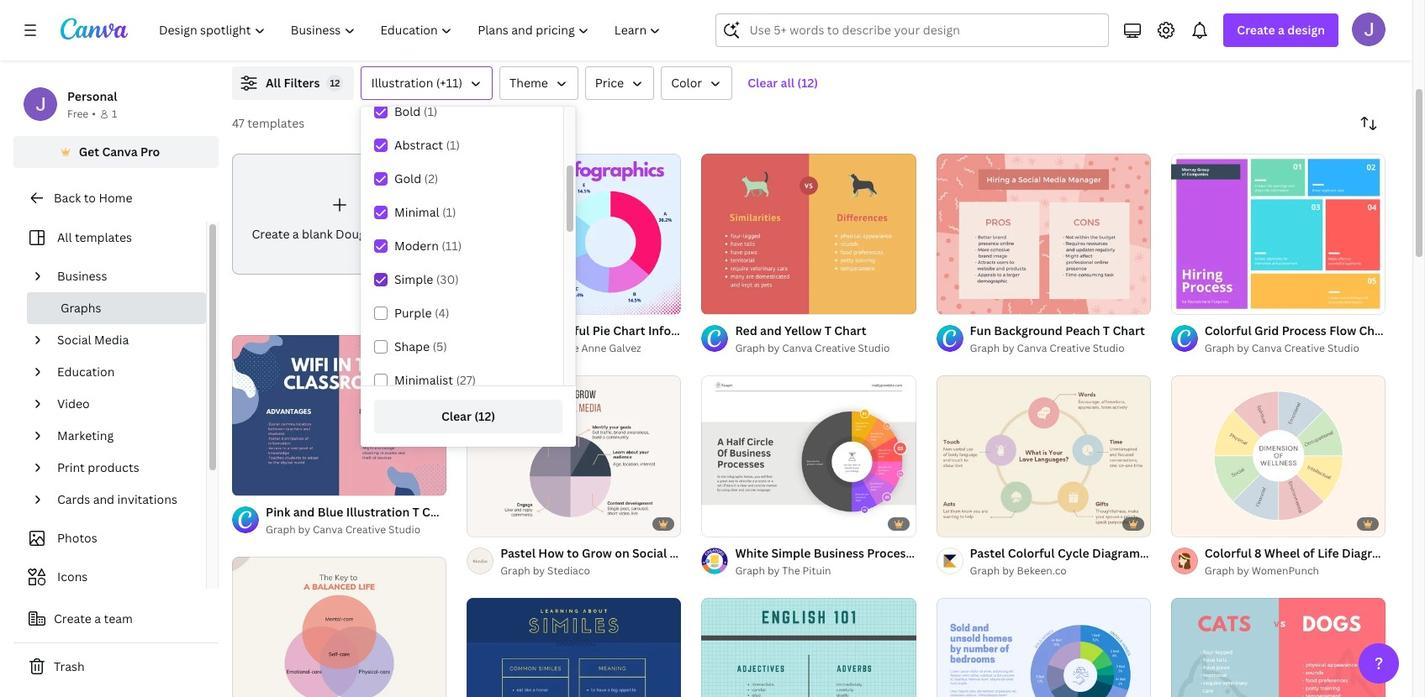 Task type: vqa. For each thing, say whether or not it's contained in the screenshot.
#a5abed icon
no



Task type: describe. For each thing, give the bounding box(es) containing it.
jacob simon image
[[1352, 13, 1385, 46]]

simple (30)
[[394, 272, 459, 288]]

color button
[[661, 66, 732, 100]]

create a design button
[[1224, 13, 1338, 47]]

simple inside white simple business process circle graph graph by the pituin
[[771, 545, 811, 561]]

print products link
[[50, 452, 196, 484]]

12 filter options selected element
[[327, 75, 343, 92]]

pink and blue illustration t chart image
[[232, 335, 447, 496]]

studio for peach
[[1093, 342, 1125, 356]]

purple (4)
[[394, 305, 449, 321]]

life
[[1318, 545, 1339, 561]]

creative for peach
[[1049, 342, 1090, 356]]

studio for process
[[1327, 342, 1359, 356]]

filters
[[284, 75, 320, 91]]

bekeen.co
[[1017, 564, 1067, 578]]

doughnut
[[336, 226, 392, 242]]

clear (12) button
[[374, 400, 562, 434]]

price
[[595, 75, 624, 91]]

by inside 'pink and blue illustration t chart graph by canva creative studio'
[[298, 523, 310, 537]]

print products
[[57, 460, 139, 476]]

video link
[[50, 388, 196, 420]]

simple colorful pie chart infographics link
[[500, 322, 720, 341]]

fun
[[970, 323, 991, 339]]

colorful grid process flow chart image
[[1171, 154, 1385, 315]]

create a blank doughnut chart element
[[232, 154, 447, 275]]

create a blank doughnut chart link
[[232, 154, 447, 275]]

social media link
[[50, 325, 196, 356]]

personal
[[67, 88, 117, 104]]

gold (2)
[[394, 171, 438, 187]]

minimal (1)
[[394, 204, 456, 220]]

canva for fun
[[1017, 342, 1047, 356]]

Sort by button
[[1352, 107, 1385, 140]]

background
[[994, 323, 1063, 339]]

simple colorful pie chart infographics image
[[467, 154, 681, 315]]

icons
[[57, 569, 88, 585]]

illustration (+11) button
[[361, 66, 493, 100]]

cycle
[[1058, 545, 1089, 561]]

social media
[[57, 332, 129, 348]]

free •
[[67, 107, 96, 121]]

process inside colorful grid process flow chart graph by canva creative studio
[[1282, 323, 1327, 339]]

pituin
[[803, 564, 831, 578]]

diagram inside pastel colorful cycle diagram graph graph by bekeen.co
[[1092, 545, 1140, 561]]

back
[[54, 190, 81, 206]]

by inside simple colorful pie chart infographics graph by rizelle anne galvez
[[533, 342, 545, 356]]

white simple business process circle graph graph by the pituin
[[735, 545, 986, 578]]

and for pink
[[293, 504, 315, 520]]

red and yellow t chart graph by canva creative studio
[[735, 323, 890, 356]]

blank
[[302, 226, 333, 242]]

canva for colorful
[[1252, 342, 1282, 356]]

galvez
[[609, 342, 641, 356]]

(1) for bold (1)
[[424, 103, 438, 119]]

chart for colorful grid process flow chart graph by canva creative studio
[[1359, 323, 1391, 339]]

(4)
[[435, 305, 449, 321]]

pastel how to grow on social media pie chart infographic graph image
[[467, 376, 681, 537]]

create a team
[[54, 611, 133, 627]]

create a team button
[[13, 603, 219, 636]]

studio inside 'pink and blue illustration t chart graph by canva creative studio'
[[389, 523, 420, 537]]

free
[[67, 107, 88, 121]]

and for red
[[760, 323, 782, 339]]

white simple business process circle graph image
[[701, 376, 916, 537]]

clear (12)
[[441, 409, 495, 425]]

all templates
[[57, 230, 132, 245]]

graph inside simple colorful pie chart infographics graph by rizelle anne galvez
[[500, 342, 530, 356]]

graphs
[[61, 300, 101, 316]]

templates for all templates
[[75, 230, 132, 245]]

icons link
[[24, 562, 196, 594]]

by inside colorful 8 wheel of life diagram graph graph by womenpunch
[[1237, 564, 1249, 578]]

wheel
[[1264, 545, 1300, 561]]

colorful inside colorful 8 wheel of life diagram graph graph by womenpunch
[[1205, 545, 1252, 561]]

clear all (12) button
[[739, 66, 827, 100]]

chart for red and yellow t chart graph by canva creative studio
[[834, 323, 866, 339]]

gold
[[394, 171, 421, 187]]

back to home
[[54, 190, 132, 206]]

powder blue and salmon pink t chart image
[[1171, 598, 1385, 698]]

by inside red and yellow t chart graph by canva creative studio
[[768, 342, 780, 356]]

flow
[[1329, 323, 1356, 339]]

diagram inside colorful 8 wheel of life diagram graph graph by womenpunch
[[1342, 545, 1390, 561]]

graph inside colorful grid process flow chart graph by canva creative studio
[[1205, 342, 1235, 356]]

theme
[[510, 75, 548, 91]]

(2)
[[424, 171, 438, 187]]

fun background peach t chart graph by canva creative studio
[[970, 323, 1145, 356]]

Search search field
[[749, 14, 1098, 46]]

t inside 'pink and blue illustration t chart graph by canva creative studio'
[[412, 504, 419, 520]]

red and yellow t chart image
[[701, 154, 916, 315]]

get
[[79, 144, 99, 160]]

theme button
[[499, 66, 578, 100]]

cards
[[57, 492, 90, 508]]

white simple business process circle graph link
[[735, 545, 986, 563]]

minimalist (27)
[[394, 372, 476, 388]]

abstract
[[394, 137, 443, 153]]

pink
[[266, 504, 290, 520]]

create a blank doughnut chart
[[252, 226, 427, 242]]

graph by canva creative studio link for peach
[[970, 341, 1145, 358]]

create for create a design
[[1237, 22, 1275, 38]]

create a design
[[1237, 22, 1325, 38]]

chart for fun background peach t chart graph by canva creative studio
[[1113, 323, 1145, 339]]

stediaco
[[547, 564, 590, 578]]

(1) for minimal (1)
[[442, 204, 456, 220]]

canva inside get canva pro button
[[102, 144, 138, 160]]

the balanced life infographic venn diagram graph image
[[232, 557, 447, 698]]

chart for create a blank doughnut chart
[[395, 226, 427, 242]]

all for all templates
[[57, 230, 72, 245]]

canva inside 'pink and blue illustration t chart graph by canva creative studio'
[[313, 523, 343, 537]]

simple for simple (30)
[[394, 272, 433, 288]]

simple colorful pie chart infographics graph by rizelle anne galvez
[[500, 323, 720, 356]]

business link
[[50, 261, 196, 293]]

purple
[[394, 305, 432, 321]]

pro
[[140, 144, 160, 160]]

blue simple t chart image
[[467, 598, 681, 698]]

price button
[[585, 66, 654, 100]]

clear for clear (12)
[[441, 409, 472, 425]]

all
[[781, 75, 794, 91]]

sky blue english grid t chart image
[[701, 598, 916, 698]]

pie
[[592, 323, 610, 339]]

infographics
[[648, 323, 720, 339]]

colorful 8 wheel of life diagram graph graph by womenpunch
[[1205, 545, 1425, 578]]

graph by canva creative studio link for blue
[[266, 522, 447, 539]]

video
[[57, 396, 90, 412]]



Task type: locate. For each thing, give the bounding box(es) containing it.
clear left all
[[748, 75, 778, 91]]

clear inside clear (12) button
[[441, 409, 472, 425]]

0 horizontal spatial process
[[867, 545, 912, 561]]

studio inside fun background peach t chart graph by canva creative studio
[[1093, 342, 1125, 356]]

yellow
[[784, 323, 822, 339]]

t inside fun background peach t chart graph by canva creative studio
[[1103, 323, 1110, 339]]

1
[[112, 107, 117, 121]]

1 horizontal spatial create
[[252, 226, 290, 242]]

graph by stediaco
[[500, 564, 590, 578]]

creative down pink and blue illustration t chart link
[[345, 523, 386, 537]]

studio down red and yellow t chart link
[[858, 342, 890, 356]]

creative inside red and yellow t chart graph by canva creative studio
[[815, 342, 855, 356]]

process inside white simple business process circle graph graph by the pituin
[[867, 545, 912, 561]]

abstract (1)
[[394, 137, 460, 153]]

all for all filters
[[266, 75, 281, 91]]

colorful inside pastel colorful cycle diagram graph graph by bekeen.co
[[1008, 545, 1055, 561]]

a for team
[[94, 611, 101, 627]]

colorful left 'grid'
[[1205, 323, 1252, 339]]

pastel colorful cycle diagram graph image
[[936, 376, 1151, 537]]

0 horizontal spatial a
[[94, 611, 101, 627]]

by left rizelle at the left
[[533, 342, 545, 356]]

illustration inside 'pink and blue illustration t chart graph by canva creative studio'
[[346, 504, 410, 520]]

business inside "link"
[[57, 268, 107, 284]]

rizelle
[[547, 342, 579, 356]]

diagram right cycle
[[1092, 545, 1140, 561]]

by left womenpunch
[[1237, 564, 1249, 578]]

1 vertical spatial all
[[57, 230, 72, 245]]

1 horizontal spatial process
[[1282, 323, 1327, 339]]

canva for red
[[782, 342, 812, 356]]

chart inside fun background peach t chart graph by canva creative studio
[[1113, 323, 1145, 339]]

2 diagram from the left
[[1342, 545, 1390, 561]]

modern (11)
[[394, 238, 462, 254]]

1 horizontal spatial clear
[[748, 75, 778, 91]]

12
[[330, 77, 340, 89]]

47
[[232, 115, 244, 131]]

by left stediaco
[[533, 564, 545, 578]]

0 vertical spatial all
[[266, 75, 281, 91]]

chart inside "element"
[[395, 226, 427, 242]]

creative down red and yellow t chart link
[[815, 342, 855, 356]]

creative inside fun background peach t chart graph by canva creative studio
[[1049, 342, 1090, 356]]

process right 'grid'
[[1282, 323, 1327, 339]]

business up 'graphs'
[[57, 268, 107, 284]]

and right cards
[[93, 492, 114, 508]]

diagram right the life
[[1342, 545, 1390, 561]]

a inside create a team button
[[94, 611, 101, 627]]

1 vertical spatial business
[[814, 545, 864, 561]]

canva inside fun background peach t chart graph by canva creative studio
[[1017, 342, 1047, 356]]

1 horizontal spatial templates
[[247, 115, 305, 131]]

business inside white simple business process circle graph graph by the pituin
[[814, 545, 864, 561]]

1 horizontal spatial diagram
[[1342, 545, 1390, 561]]

colorful grid process flow chart graph by canva creative studio
[[1205, 323, 1391, 356]]

graph by canva creative studio link down blue
[[266, 522, 447, 539]]

0 vertical spatial (12)
[[797, 75, 818, 91]]

colorful grid process flow chart link
[[1205, 322, 1391, 341]]

pastel colorful cycle diagram graph graph by bekeen.co
[[970, 545, 1178, 578]]

colorful up rizelle at the left
[[543, 323, 590, 339]]

2 horizontal spatial t
[[1103, 323, 1110, 339]]

and for cards
[[93, 492, 114, 508]]

chart inside simple colorful pie chart infographics graph by rizelle anne galvez
[[613, 323, 645, 339]]

clear inside clear all (12) button
[[748, 75, 778, 91]]

create down icons
[[54, 611, 92, 627]]

None search field
[[716, 13, 1109, 47]]

1 diagram from the left
[[1092, 545, 1140, 561]]

all down back
[[57, 230, 72, 245]]

graph by canva creative studio link down 'grid'
[[1205, 341, 1385, 358]]

1 horizontal spatial and
[[293, 504, 315, 520]]

graph inside 'pink and blue illustration t chart graph by canva creative studio'
[[266, 523, 296, 537]]

and inside red and yellow t chart graph by canva creative studio
[[760, 323, 782, 339]]

by down background
[[1002, 342, 1014, 356]]

doughnut charts templates image
[[1027, 0, 1385, 46]]

0 vertical spatial create
[[1237, 22, 1275, 38]]

studio down peach
[[1093, 342, 1125, 356]]

create inside "element"
[[252, 226, 290, 242]]

0 horizontal spatial business
[[57, 268, 107, 284]]

media
[[94, 332, 129, 348]]

2 horizontal spatial simple
[[771, 545, 811, 561]]

get canva pro button
[[13, 136, 219, 168]]

templates right the 47
[[247, 115, 305, 131]]

fun background peach t chart image
[[936, 154, 1151, 315]]

and right pink
[[293, 504, 315, 520]]

by down red and yellow t chart link
[[768, 342, 780, 356]]

create left design
[[1237, 22, 1275, 38]]

chart inside colorful grid process flow chart graph by canva creative studio
[[1359, 323, 1391, 339]]

canva inside red and yellow t chart graph by canva creative studio
[[782, 342, 812, 356]]

by down pastel
[[1002, 564, 1014, 578]]

studio for yellow
[[858, 342, 890, 356]]

by inside colorful grid process flow chart graph by canva creative studio
[[1237, 342, 1249, 356]]

graph by canva creative studio link for process
[[1205, 341, 1385, 358]]

all filters
[[266, 75, 320, 91]]

chart inside red and yellow t chart graph by canva creative studio
[[834, 323, 866, 339]]

a left team
[[94, 611, 101, 627]]

business up graph by the pituin link
[[814, 545, 864, 561]]

home
[[99, 190, 132, 206]]

8
[[1254, 545, 1262, 561]]

colorful inside simple colorful pie chart infographics graph by rizelle anne galvez
[[543, 323, 590, 339]]

studio down the flow
[[1327, 342, 1359, 356]]

1 horizontal spatial business
[[814, 545, 864, 561]]

creative inside colorful grid process flow chart graph by canva creative studio
[[1284, 342, 1325, 356]]

1 vertical spatial templates
[[75, 230, 132, 245]]

0 vertical spatial simple
[[394, 272, 433, 288]]

1 vertical spatial process
[[867, 545, 912, 561]]

simple up purple
[[394, 272, 433, 288]]

colorful left 8 at the right of page
[[1205, 545, 1252, 561]]

minimal
[[394, 204, 439, 220]]

0 horizontal spatial t
[[412, 504, 419, 520]]

graph by canva creative studio link down peach
[[970, 341, 1145, 358]]

1 horizontal spatial a
[[292, 226, 299, 242]]

education
[[57, 364, 115, 380]]

grid
[[1254, 323, 1279, 339]]

create inside dropdown button
[[1237, 22, 1275, 38]]

and inside 'cards and invitations' link
[[93, 492, 114, 508]]

simple up graph by rizelle anne galvez "link"
[[500, 323, 540, 339]]

modern
[[394, 238, 439, 254]]

(1) for abstract (1)
[[446, 137, 460, 153]]

minimalist
[[394, 372, 453, 388]]

studio inside red and yellow t chart graph by canva creative studio
[[858, 342, 890, 356]]

by inside white simple business process circle graph graph by the pituin
[[768, 564, 780, 578]]

0 horizontal spatial all
[[57, 230, 72, 245]]

t inside red and yellow t chart graph by canva creative studio
[[824, 323, 831, 339]]

(1) right minimal
[[442, 204, 456, 220]]

of
[[1303, 545, 1315, 561]]

0 vertical spatial a
[[1278, 22, 1285, 38]]

blue purple doughnut chart real estate graph image
[[936, 598, 1151, 698]]

all templates link
[[24, 222, 196, 254]]

creative inside 'pink and blue illustration t chart graph by canva creative studio'
[[345, 523, 386, 537]]

and inside 'pink and blue illustration t chart graph by canva creative studio'
[[293, 504, 315, 520]]

0 vertical spatial templates
[[247, 115, 305, 131]]

create
[[1237, 22, 1275, 38], [252, 226, 290, 242], [54, 611, 92, 627]]

pastel colorful cycle diagram graph link
[[970, 545, 1178, 563]]

create for create a team
[[54, 611, 92, 627]]

1 vertical spatial a
[[292, 226, 299, 242]]

1 vertical spatial illustration
[[346, 504, 410, 520]]

(11)
[[442, 238, 462, 254]]

clear all (12)
[[748, 75, 818, 91]]

(5)
[[433, 339, 447, 355]]

color
[[671, 75, 702, 91]]

0 horizontal spatial clear
[[441, 409, 472, 425]]

creative for process
[[1284, 342, 1325, 356]]

process
[[1282, 323, 1327, 339], [867, 545, 912, 561]]

2 vertical spatial create
[[54, 611, 92, 627]]

invitations
[[117, 492, 177, 508]]

1 horizontal spatial all
[[266, 75, 281, 91]]

by inside pastel colorful cycle diagram graph graph by bekeen.co
[[1002, 564, 1014, 578]]

(1) right abstract
[[446, 137, 460, 153]]

canva inside colorful grid process flow chart graph by canva creative studio
[[1252, 342, 1282, 356]]

(1) right bold
[[424, 103, 438, 119]]

illustration inside button
[[371, 75, 433, 91]]

pink and blue illustration t chart graph by canva creative studio
[[266, 504, 454, 537]]

canva down 'grid'
[[1252, 342, 1282, 356]]

1 horizontal spatial (12)
[[797, 75, 818, 91]]

creative down "colorful grid process flow chart" link
[[1284, 342, 1325, 356]]

chart
[[395, 226, 427, 242], [613, 323, 645, 339], [834, 323, 866, 339], [1113, 323, 1145, 339], [1359, 323, 1391, 339], [422, 504, 454, 520]]

0 horizontal spatial (12)
[[474, 409, 495, 425]]

print
[[57, 460, 85, 476]]

studio inside colorful grid process flow chart graph by canva creative studio
[[1327, 342, 1359, 356]]

create left the blank
[[252, 226, 290, 242]]

1 vertical spatial create
[[252, 226, 290, 242]]

graph by rizelle anne galvez link
[[500, 341, 681, 358]]

47 templates
[[232, 115, 305, 131]]

0 vertical spatial process
[[1282, 323, 1327, 339]]

back to home link
[[13, 182, 219, 215]]

1 vertical spatial (12)
[[474, 409, 495, 425]]

2 vertical spatial simple
[[771, 545, 811, 561]]

chart inside 'pink and blue illustration t chart graph by canva creative studio'
[[422, 504, 454, 520]]

all left filters
[[266, 75, 281, 91]]

a inside create a design dropdown button
[[1278, 22, 1285, 38]]

0 vertical spatial illustration
[[371, 75, 433, 91]]

a for blank
[[292, 226, 299, 242]]

bold (1)
[[394, 103, 438, 119]]

0 vertical spatial business
[[57, 268, 107, 284]]

canva left pro
[[102, 144, 138, 160]]

0 horizontal spatial diagram
[[1092, 545, 1140, 561]]

0 vertical spatial clear
[[748, 75, 778, 91]]

0 horizontal spatial create
[[54, 611, 92, 627]]

and
[[760, 323, 782, 339], [93, 492, 114, 508], [293, 504, 315, 520]]

0 horizontal spatial simple
[[394, 272, 433, 288]]

simple for simple colorful pie chart infographics graph by rizelle anne galvez
[[500, 323, 540, 339]]

pink and blue illustration t chart link
[[266, 504, 454, 522]]

trash link
[[13, 651, 219, 684]]

canva down background
[[1017, 342, 1047, 356]]

by inside graph by stediaco link
[[533, 564, 545, 578]]

a inside the create a blank doughnut chart "element"
[[292, 226, 299, 242]]

anne
[[581, 342, 606, 356]]

illustration (+11)
[[371, 75, 462, 91]]

education link
[[50, 356, 196, 388]]

graph by bekeen.co link
[[970, 563, 1151, 580]]

colorful inside colorful grid process flow chart graph by canva creative studio
[[1205, 323, 1252, 339]]

team
[[104, 611, 133, 627]]

1 vertical spatial simple
[[500, 323, 540, 339]]

canva down yellow in the right of the page
[[782, 342, 812, 356]]

0 horizontal spatial and
[[93, 492, 114, 508]]

t for peach
[[1103, 323, 1110, 339]]

t for yellow
[[824, 323, 831, 339]]

illustration up bold
[[371, 75, 433, 91]]

by inside fun background peach t chart graph by canva creative studio
[[1002, 342, 1014, 356]]

social
[[57, 332, 91, 348]]

white
[[735, 545, 769, 561]]

top level navigation element
[[148, 13, 675, 47]]

creative down the fun background peach t chart link
[[1049, 342, 1090, 356]]

1 vertical spatial (1)
[[446, 137, 460, 153]]

red and yellow t chart link
[[735, 322, 890, 341]]

graph by stediaco link
[[500, 563, 681, 580]]

t
[[824, 323, 831, 339], [1103, 323, 1110, 339], [412, 504, 419, 520]]

red
[[735, 323, 757, 339]]

create for create a blank doughnut chart
[[252, 226, 290, 242]]

create inside button
[[54, 611, 92, 627]]

templates for 47 templates
[[247, 115, 305, 131]]

illustration right blue
[[346, 504, 410, 520]]

to
[[84, 190, 96, 206]]

studio down pink and blue illustration t chart link
[[389, 523, 420, 537]]

colorful 8 wheel of life diagram graph image
[[1171, 376, 1385, 537]]

1 horizontal spatial simple
[[500, 323, 540, 339]]

templates down back to home
[[75, 230, 132, 245]]

2 horizontal spatial a
[[1278, 22, 1285, 38]]

1 vertical spatial clear
[[441, 409, 472, 425]]

all
[[266, 75, 281, 91], [57, 230, 72, 245]]

0 vertical spatial (1)
[[424, 103, 438, 119]]

(12) right all
[[797, 75, 818, 91]]

creative for yellow
[[815, 342, 855, 356]]

fun background peach t chart link
[[970, 322, 1145, 341]]

simple up the at the right
[[771, 545, 811, 561]]

simple inside simple colorful pie chart infographics graph by rizelle anne galvez
[[500, 323, 540, 339]]

by down pink and blue illustration t chart link
[[298, 523, 310, 537]]

womenpunch
[[1252, 564, 1319, 578]]

process left circle
[[867, 545, 912, 561]]

by down "colorful grid process flow chart" link
[[1237, 342, 1249, 356]]

(+11)
[[436, 75, 462, 91]]

graph by womenpunch link
[[1205, 563, 1385, 580]]

clear down "(27)"
[[441, 409, 472, 425]]

canva down blue
[[313, 523, 343, 537]]

clear for clear all (12)
[[748, 75, 778, 91]]

peach
[[1065, 323, 1100, 339]]

2 horizontal spatial and
[[760, 323, 782, 339]]

a left the blank
[[292, 226, 299, 242]]

colorful up bekeen.co
[[1008, 545, 1055, 561]]

graph inside red and yellow t chart graph by canva creative studio
[[735, 342, 765, 356]]

0 horizontal spatial templates
[[75, 230, 132, 245]]

2 vertical spatial a
[[94, 611, 101, 627]]

blue
[[318, 504, 343, 520]]

1 horizontal spatial t
[[824, 323, 831, 339]]

and right red at the top right
[[760, 323, 782, 339]]

cards and invitations link
[[50, 484, 196, 516]]

(12) down "(27)"
[[474, 409, 495, 425]]

colorful 8 wheel of life diagram graph link
[[1205, 545, 1425, 563]]

2 vertical spatial (1)
[[442, 204, 456, 220]]

photos
[[57, 530, 97, 546]]

a for design
[[1278, 22, 1285, 38]]

illustration
[[371, 75, 433, 91], [346, 504, 410, 520]]

graph inside fun background peach t chart graph by canva creative studio
[[970, 342, 1000, 356]]

a left design
[[1278, 22, 1285, 38]]

get canva pro
[[79, 144, 160, 160]]

graph by canva creative studio link for yellow
[[735, 341, 890, 358]]

graph by canva creative studio link down yellow in the right of the page
[[735, 341, 890, 358]]

by left the at the right
[[768, 564, 780, 578]]

2 horizontal spatial create
[[1237, 22, 1275, 38]]



